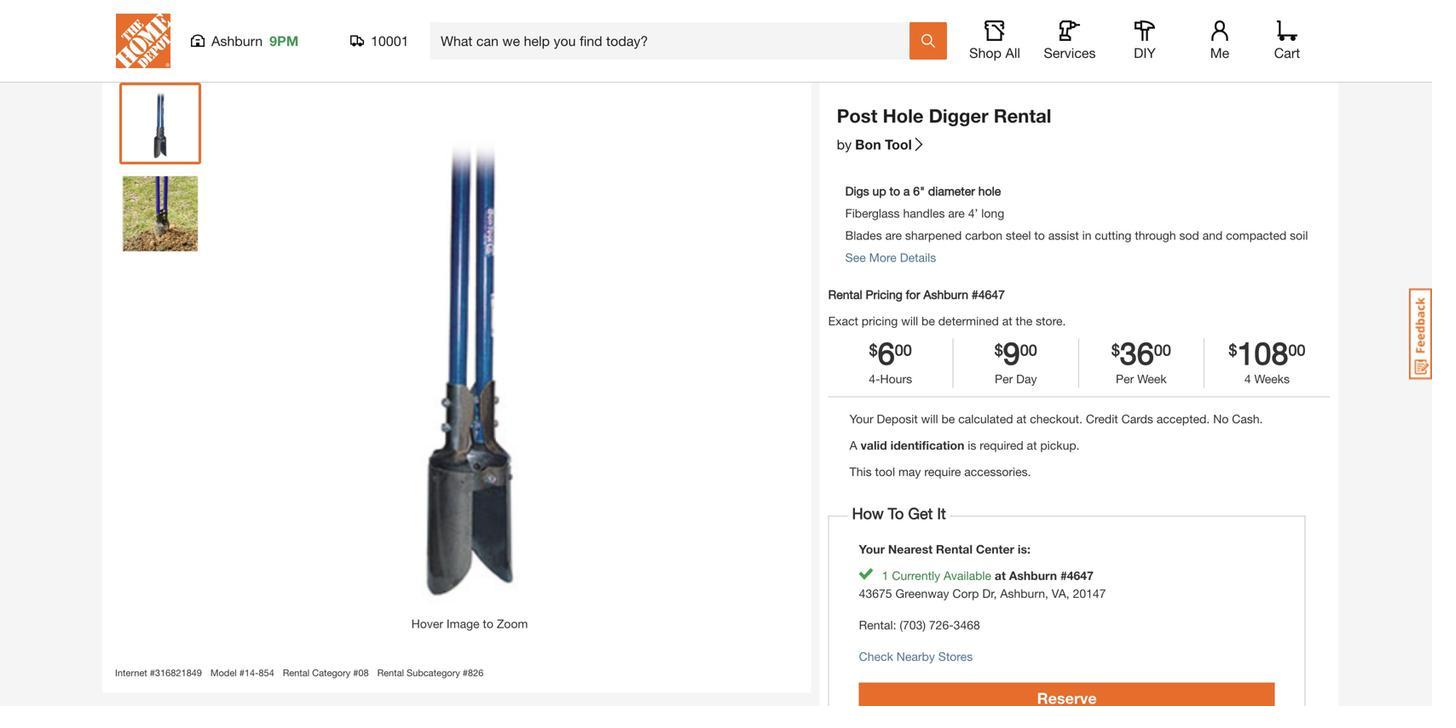Task type: describe. For each thing, give the bounding box(es) containing it.
check nearby stores
[[859, 650, 973, 664]]

long
[[981, 206, 1004, 220]]

# inside 1 currently available at ashburn # 4647 43675 greenway corp dr , ashburn , va , 20147
[[1060, 569, 1067, 583]]

in
[[1082, 228, 1092, 243]]

va
[[1052, 587, 1066, 601]]

home link
[[111, 28, 143, 42]]

ashburn right dr
[[1000, 587, 1045, 601]]

ashburn 9pm
[[211, 33, 299, 49]]

valid
[[861, 439, 887, 453]]

compacted
[[1226, 228, 1287, 243]]

digs up to a 6" diameter hole fiberglass handles are 4' long blades are sharpened carbon steel to assist in cutting through sod and compacted soil see more details
[[845, 184, 1308, 265]]

pickup.
[[1040, 439, 1080, 453]]

a
[[850, 439, 857, 453]]

deposit
[[877, 412, 918, 426]]

$ for 9
[[995, 341, 1003, 359]]

bon
[[855, 136, 881, 153]]

per for 9
[[995, 372, 1013, 386]]

00 for 108
[[1288, 341, 1305, 359]]

pricing
[[866, 288, 903, 302]]

10001 button
[[350, 32, 409, 49]]

lawn & garden equipment rental
[[245, 28, 426, 42]]

soil
[[1290, 228, 1308, 243]]

feedback link image
[[1409, 288, 1432, 380]]

(703)
[[900, 619, 926, 633]]

me
[[1210, 45, 1229, 61]]

# right subcategory
[[463, 668, 468, 679]]

hole for post hole digger rental
[[883, 104, 924, 127]]

6"
[[913, 184, 925, 198]]

be for calculated
[[941, 412, 955, 426]]

cart link
[[1268, 20, 1306, 61]]

required
[[980, 439, 1023, 453]]

for
[[906, 288, 920, 302]]

exact pricing will be determined at the store.
[[828, 314, 1066, 328]]

9 dollars and 00 cents element containing $
[[995, 339, 1003, 368]]

rental pricing for ashburn # 4647
[[828, 288, 1005, 302]]

shop all button
[[967, 20, 1022, 61]]

how
[[852, 505, 884, 523]]

up
[[872, 184, 886, 198]]

rental up available
[[936, 543, 973, 557]]

week
[[1137, 372, 1167, 386]]

nearest
[[888, 543, 933, 557]]

hover image to zoom link
[[214, 104, 725, 633]]

1 , from the left
[[994, 587, 997, 601]]

internet # 316821849 model # 14-854 rental category # 08 rental subcategory # 826
[[115, 668, 484, 679]]

shop all
[[969, 45, 1020, 61]]

cards
[[1121, 412, 1153, 426]]

at inside 1 currently available at ashburn # 4647 43675 greenway corp dr , ashburn , va , 20147
[[995, 569, 1006, 583]]

# right category
[[353, 668, 358, 679]]

credit
[[1086, 412, 1118, 426]]

2 , from the left
[[1045, 587, 1048, 601]]

ashburn left &
[[211, 33, 263, 49]]

post hole digger rental
[[837, 104, 1051, 127]]

4-hours
[[869, 372, 912, 386]]

rental right 08
[[377, 668, 404, 679]]

diy
[[1134, 45, 1156, 61]]

$ 9 00
[[995, 335, 1037, 371]]

store.
[[1036, 314, 1066, 328]]

36
[[1120, 335, 1154, 371]]

center
[[976, 543, 1014, 557]]

post for post hole digger
[[447, 28, 472, 42]]

1 vertical spatial are
[[885, 228, 902, 243]]

digger for post hole digger
[[503, 28, 538, 42]]

1 vertical spatial to
[[1034, 228, 1045, 243]]

zoom
[[497, 617, 528, 631]]

determined
[[938, 314, 999, 328]]

1
[[882, 569, 889, 583]]

at for required
[[1027, 439, 1037, 453]]

equipment
[[331, 28, 389, 42]]

43675
[[859, 587, 892, 601]]

0 horizontal spatial tool
[[164, 28, 186, 42]]

to for a
[[890, 184, 900, 198]]

steel
[[1006, 228, 1031, 243]]

this tool may require accessories.
[[850, 465, 1031, 479]]

me button
[[1193, 20, 1247, 61]]

9pm
[[270, 33, 299, 49]]

hole for post hole digger
[[475, 28, 500, 42]]

sharpened
[[905, 228, 962, 243]]

services
[[1044, 45, 1096, 61]]

hover image to zoom
[[411, 617, 528, 631]]

no
[[1213, 412, 1229, 426]]

blades
[[845, 228, 882, 243]]

garden
[[288, 28, 328, 42]]

108
[[1237, 335, 1288, 371]]

check
[[859, 650, 893, 664]]

services button
[[1043, 20, 1097, 61]]

see more details link
[[845, 251, 936, 265]]

00 for 9
[[1020, 341, 1037, 359]]

4647 inside 1 currently available at ashburn # 4647 43675 greenway corp dr , ashburn , va , 20147
[[1067, 569, 1094, 583]]

per week
[[1116, 372, 1167, 386]]

08
[[358, 668, 369, 679]]

1 vertical spatial tool
[[885, 136, 912, 153]]

726-
[[929, 619, 954, 633]]

rental right 854
[[283, 668, 310, 679]]

10001
[[371, 33, 409, 49]]

post hole digger bontool lg.0 image
[[123, 86, 198, 161]]

$ 36 00
[[1111, 335, 1171, 371]]

00 for 36
[[1154, 341, 1171, 359]]

will for pricing
[[901, 314, 918, 328]]

hover
[[411, 617, 443, 631]]

854
[[259, 668, 274, 679]]

$ for 6
[[869, 341, 878, 359]]

# up the determined at right
[[972, 288, 978, 302]]

image
[[447, 617, 480, 631]]

details
[[900, 251, 936, 265]]

$ 108 00
[[1229, 335, 1305, 371]]

4'
[[968, 206, 978, 220]]

rental:
[[859, 619, 896, 633]]

316821849
[[155, 668, 202, 679]]

post for post hole digger rental
[[837, 104, 877, 127]]

00 for 6
[[895, 341, 912, 359]]

through
[[1135, 228, 1176, 243]]

hours
[[880, 372, 912, 386]]

&
[[277, 28, 285, 42]]

dr
[[982, 587, 994, 601]]



Task type: vqa. For each thing, say whether or not it's contained in the screenshot.


Task type: locate. For each thing, give the bounding box(es) containing it.
are left "4'"
[[948, 206, 965, 220]]

accepted.
[[1157, 412, 1210, 426]]

rental down all at the top right of the page
[[994, 104, 1051, 127]]

9 dollars and 00 cents element
[[954, 335, 1078, 371], [1003, 335, 1020, 371], [995, 339, 1003, 368], [1020, 339, 1037, 368]]

at up the required
[[1016, 412, 1027, 426]]

ashburn
[[211, 33, 263, 49], [924, 288, 968, 302], [1009, 569, 1057, 583], [1000, 587, 1045, 601]]

to for zoom
[[483, 617, 493, 631]]

3 , from the left
[[1066, 587, 1070, 601]]

1 $ from the left
[[869, 341, 878, 359]]

4647 up 20147
[[1067, 569, 1094, 583]]

20147
[[1073, 587, 1106, 601]]

4
[[1244, 372, 1251, 386]]

carbon
[[965, 228, 1002, 243]]

rental left lawn
[[190, 28, 224, 42]]

post
[[447, 28, 472, 42], [837, 104, 877, 127]]

the home depot logo image
[[116, 14, 170, 68]]

# right internet
[[150, 668, 155, 679]]

0 horizontal spatial per
[[995, 372, 1013, 386]]

$ inside $ 6 00
[[869, 341, 878, 359]]

digger for post hole digger rental
[[929, 104, 989, 127]]

2 $ from the left
[[995, 341, 1003, 359]]

36 dollars and 00 cents element containing 00
[[1154, 339, 1171, 368]]

it
[[937, 505, 946, 523]]

1 vertical spatial be
[[941, 412, 955, 426]]

0 horizontal spatial post
[[447, 28, 472, 42]]

00 inside $ 9 00
[[1020, 341, 1037, 359]]

00 up week
[[1154, 341, 1171, 359]]

lawn & garden equipment rental link
[[245, 28, 426, 42]]

per left week
[[1116, 372, 1134, 386]]

nearby
[[897, 650, 935, 664]]

hole
[[978, 184, 1001, 198]]

$ inside $ 36 00
[[1111, 341, 1120, 359]]

are
[[948, 206, 965, 220], [885, 228, 902, 243]]

0 vertical spatial be
[[921, 314, 935, 328]]

be
[[921, 314, 935, 328], [941, 412, 955, 426]]

, left 20147
[[1066, 587, 1070, 601]]

your nearest rental center is:
[[859, 543, 1030, 557]]

108 dollars and 00 cents element containing $
[[1229, 339, 1237, 368]]

tool right the home "link"
[[164, 28, 186, 42]]

post up bon on the right of the page
[[837, 104, 877, 127]]

see
[[845, 251, 866, 265]]

4647 up the determined at right
[[978, 288, 1005, 302]]

1 horizontal spatial tool
[[885, 136, 912, 153]]

to left zoom
[[483, 617, 493, 631]]

weeks
[[1254, 372, 1290, 386]]

digger
[[503, 28, 538, 42], [929, 104, 989, 127]]

post hole digger
[[447, 28, 538, 42]]

4 $ from the left
[[1229, 341, 1237, 359]]

2 horizontal spatial ,
[[1066, 587, 1070, 601]]

stores
[[938, 650, 973, 664]]

your up 1
[[859, 543, 885, 557]]

36 dollars and 00 cents element containing $
[[1111, 339, 1120, 368]]

6 dollars and 00 cents element containing $
[[869, 339, 878, 368]]

tool rental
[[164, 28, 224, 42]]

ashburn up exact pricing will be determined at the store.
[[924, 288, 968, 302]]

available
[[944, 569, 991, 583]]

digs
[[845, 184, 869, 198]]

1 00 from the left
[[895, 341, 912, 359]]

exact
[[828, 314, 858, 328]]

ashburn down is:
[[1009, 569, 1057, 583]]

0 horizontal spatial are
[[885, 228, 902, 243]]

0 vertical spatial your
[[850, 412, 873, 426]]

0 horizontal spatial digger
[[503, 28, 538, 42]]

diameter
[[928, 184, 975, 198]]

00 up day
[[1020, 341, 1037, 359]]

00
[[895, 341, 912, 359], [1020, 341, 1037, 359], [1154, 341, 1171, 359], [1288, 341, 1305, 359]]

cart
[[1274, 45, 1300, 61]]

1 horizontal spatial digger
[[929, 104, 989, 127]]

,
[[994, 587, 997, 601], [1045, 587, 1048, 601], [1066, 587, 1070, 601]]

6 dollars and 00 cents element containing 00
[[895, 339, 912, 368]]

post hole digger bontool lg 2.1 image
[[123, 176, 198, 251]]

0 horizontal spatial hole
[[475, 28, 500, 42]]

1 vertical spatial hole
[[883, 104, 924, 127]]

2 per from the left
[[1116, 372, 1134, 386]]

1 horizontal spatial be
[[941, 412, 955, 426]]

0 horizontal spatial will
[[901, 314, 918, 328]]

will up identification in the right of the page
[[921, 412, 938, 426]]

$ inside $ 9 00
[[995, 341, 1003, 359]]

4 weeks
[[1244, 372, 1290, 386]]

get
[[908, 505, 933, 523]]

sod
[[1179, 228, 1199, 243]]

0 vertical spatial tool
[[164, 28, 186, 42]]

will down for at the top
[[901, 314, 918, 328]]

1 vertical spatial your
[[859, 543, 885, 557]]

your
[[850, 412, 873, 426], [859, 543, 885, 557]]

00 up weeks
[[1288, 341, 1305, 359]]

category
[[312, 668, 350, 679]]

108 dollars and 00 cents element containing 00
[[1288, 339, 1305, 368]]

1 vertical spatial 4647
[[1067, 569, 1094, 583]]

your for your deposit will be calculated at checkout. credit cards accepted. no cash.
[[850, 412, 873, 426]]

to right steel
[[1034, 228, 1045, 243]]

1 horizontal spatial per
[[1116, 372, 1134, 386]]

0 vertical spatial will
[[901, 314, 918, 328]]

is
[[968, 439, 976, 453]]

handles
[[903, 206, 945, 220]]

fiberglass
[[845, 206, 900, 220]]

, right corp
[[994, 587, 997, 601]]

0 vertical spatial post
[[447, 28, 472, 42]]

14-
[[245, 668, 259, 679]]

per for 36
[[1116, 372, 1134, 386]]

3 00 from the left
[[1154, 341, 1171, 359]]

1 currently available at ashburn # 4647 43675 greenway corp dr , ashburn , va , 20147
[[859, 569, 1106, 601]]

3 $ from the left
[[1111, 341, 1120, 359]]

00 up hours
[[895, 341, 912, 359]]

tool
[[875, 465, 895, 479]]

6
[[878, 335, 895, 371]]

a
[[903, 184, 910, 198]]

cutting
[[1095, 228, 1132, 243]]

may
[[898, 465, 921, 479]]

108 dollars and 00 cents element
[[1204, 335, 1330, 371], [1237, 335, 1288, 371], [1229, 339, 1237, 368], [1288, 339, 1305, 368]]

00 inside $ 6 00
[[895, 341, 912, 359]]

1 horizontal spatial hole
[[883, 104, 924, 127]]

by
[[837, 136, 852, 153]]

1 vertical spatial digger
[[929, 104, 989, 127]]

more
[[869, 251, 897, 265]]

post hole digger link
[[447, 28, 538, 42]]

identification
[[890, 439, 964, 453]]

9 dollars and 00 cents element containing 00
[[1020, 339, 1037, 368]]

$ for 36
[[1111, 341, 1120, 359]]

0 horizontal spatial 4647
[[978, 288, 1005, 302]]

your for your nearest rental center is:
[[859, 543, 885, 557]]

day
[[1016, 372, 1037, 386]]

to left a at the right top of page
[[890, 184, 900, 198]]

calculated
[[958, 412, 1013, 426]]

at for calculated
[[1016, 412, 1027, 426]]

0 horizontal spatial ,
[[994, 587, 997, 601]]

1 vertical spatial will
[[921, 412, 938, 426]]

$ inside $ 108 00
[[1229, 341, 1237, 359]]

9
[[1003, 335, 1020, 371]]

at left pickup.
[[1027, 439, 1037, 453]]

2 vertical spatial to
[[483, 617, 493, 631]]

pricing
[[862, 314, 898, 328]]

per day
[[995, 372, 1037, 386]]

What can we help you find today? search field
[[441, 23, 909, 59]]

2 00 from the left
[[1020, 341, 1037, 359]]

0 horizontal spatial to
[[483, 617, 493, 631]]

1 per from the left
[[995, 372, 1013, 386]]

rental
[[190, 28, 224, 42], [392, 28, 426, 42], [994, 104, 1051, 127], [828, 288, 862, 302], [936, 543, 973, 557], [283, 668, 310, 679], [377, 668, 404, 679]]

internet
[[115, 668, 147, 679]]

$ 6 00
[[869, 335, 912, 371]]

4-
[[869, 372, 880, 386]]

at left the
[[1002, 314, 1012, 328]]

per left day
[[995, 372, 1013, 386]]

00 inside $ 36 00
[[1154, 341, 1171, 359]]

are up 'see more details' 'link'
[[885, 228, 902, 243]]

1 horizontal spatial will
[[921, 412, 938, 426]]

be down rental pricing for ashburn # 4647
[[921, 314, 935, 328]]

be up a valid identification is required at pickup.
[[941, 412, 955, 426]]

0 vertical spatial are
[[948, 206, 965, 220]]

# up 'va'
[[1060, 569, 1067, 583]]

be for determined
[[921, 314, 935, 328]]

4 00 from the left
[[1288, 341, 1305, 359]]

will for deposit
[[921, 412, 938, 426]]

1 horizontal spatial to
[[890, 184, 900, 198]]

0 vertical spatial 4647
[[978, 288, 1005, 302]]

rental right equipment
[[392, 28, 426, 42]]

check nearby stores link
[[859, 650, 973, 664]]

0 vertical spatial digger
[[503, 28, 538, 42]]

$ for 108
[[1229, 341, 1237, 359]]

0 vertical spatial hole
[[475, 28, 500, 42]]

this
[[850, 465, 872, 479]]

rental up exact
[[828, 288, 862, 302]]

, left 'va'
[[1045, 587, 1048, 601]]

3468
[[954, 619, 980, 633]]

00 inside $ 108 00
[[1288, 341, 1305, 359]]

0 vertical spatial to
[[890, 184, 900, 198]]

36 dollars and 00 cents element
[[1079, 335, 1204, 371], [1120, 335, 1154, 371], [1111, 339, 1120, 368], [1154, 339, 1171, 368]]

1 horizontal spatial are
[[948, 206, 965, 220]]

accessories.
[[964, 465, 1031, 479]]

your up a
[[850, 412, 873, 426]]

# right model
[[239, 668, 245, 679]]

at down the center
[[995, 569, 1006, 583]]

post right 10001
[[447, 28, 472, 42]]

2 horizontal spatial to
[[1034, 228, 1045, 243]]

tool right bon on the right of the page
[[885, 136, 912, 153]]

at for determined
[[1002, 314, 1012, 328]]

1 horizontal spatial ,
[[1045, 587, 1048, 601]]

1 vertical spatial post
[[837, 104, 877, 127]]

per
[[995, 372, 1013, 386], [1116, 372, 1134, 386]]

6 dollars and 00 cents element
[[828, 335, 953, 371], [878, 335, 895, 371], [869, 339, 878, 368], [895, 339, 912, 368]]

hole
[[475, 28, 500, 42], [883, 104, 924, 127]]

1 horizontal spatial post
[[837, 104, 877, 127]]

tool rental link
[[164, 28, 224, 42]]

0 horizontal spatial be
[[921, 314, 935, 328]]

1 horizontal spatial 4647
[[1067, 569, 1094, 583]]



